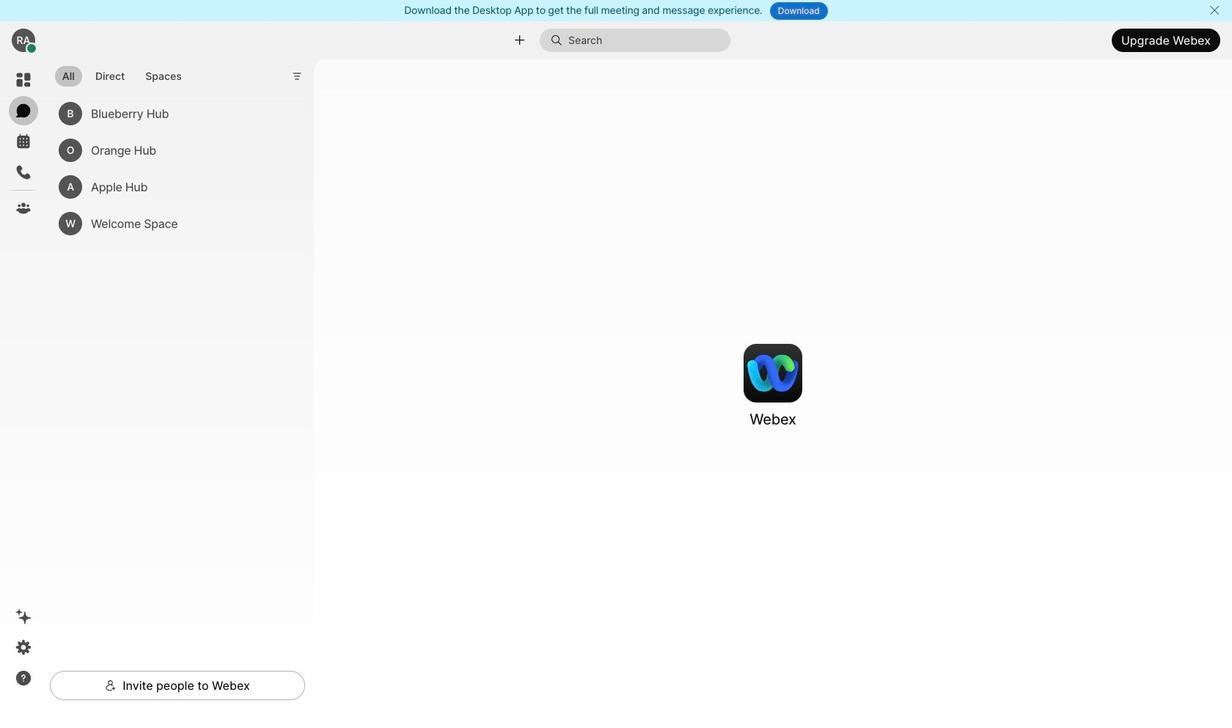 Task type: vqa. For each thing, say whether or not it's contained in the screenshot.
Apple Hub list item
yes



Task type: locate. For each thing, give the bounding box(es) containing it.
navigation
[[0, 59, 47, 707]]

welcome space list item
[[53, 205, 294, 242]]

tab list
[[51, 57, 193, 91]]

cancel_16 image
[[1209, 4, 1221, 16]]



Task type: describe. For each thing, give the bounding box(es) containing it.
orange hub list item
[[53, 132, 294, 169]]

apple hub list item
[[53, 169, 294, 205]]

webex tab list
[[9, 65, 38, 223]]

blueberry hub list item
[[53, 95, 294, 132]]



